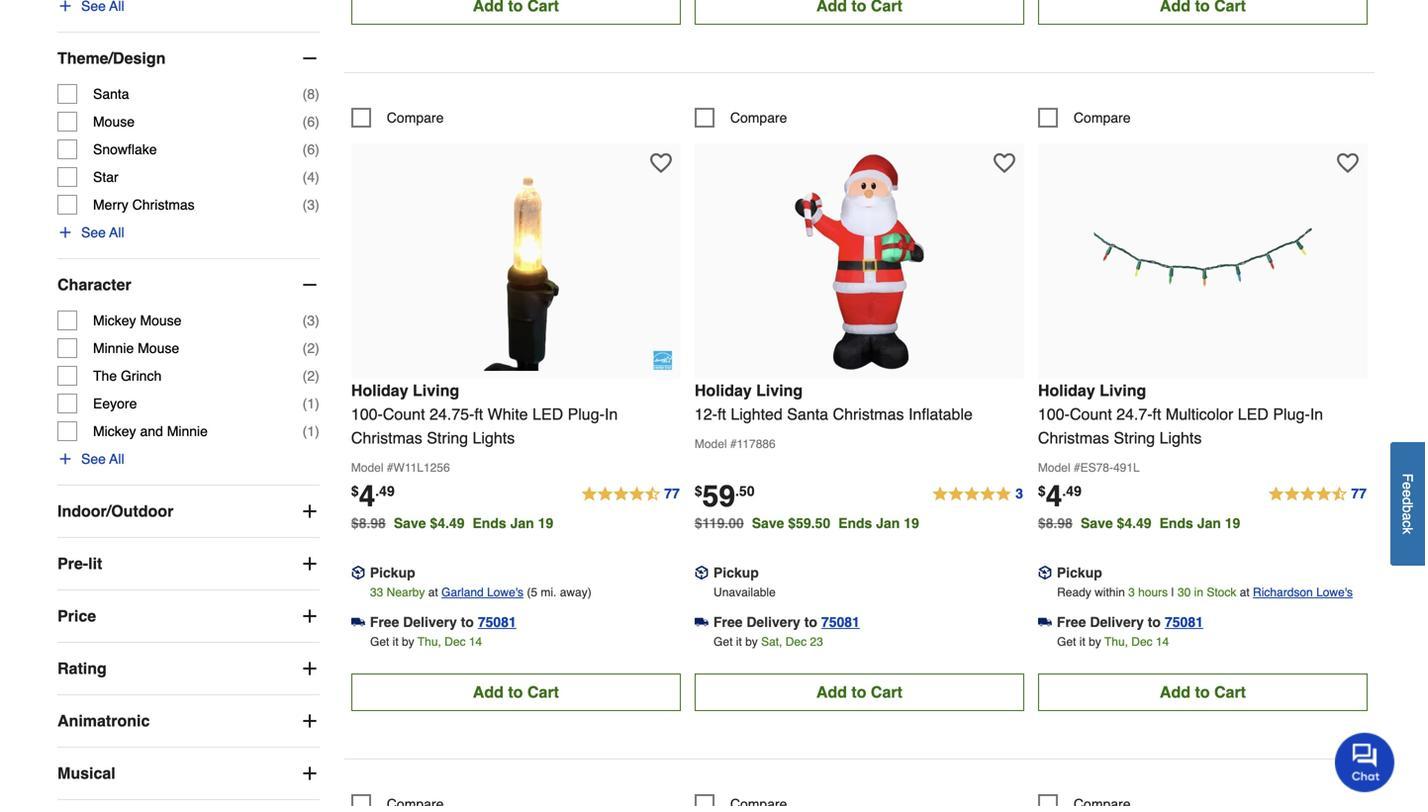 Task type: locate. For each thing, give the bounding box(es) containing it.
see down merry
[[81, 225, 106, 241]]

2 all from the top
[[109, 451, 124, 467]]

( 3 ) for christmas
[[303, 197, 320, 213]]

3 by from the left
[[1089, 635, 1101, 649]]

free right truck filled icon
[[714, 615, 743, 630]]

ends right $59.50
[[838, 516, 872, 531]]

in for 100-count 24.75-ft white led plug-in christmas string lights
[[605, 405, 618, 423]]

0 horizontal spatial pickup image
[[695, 566, 709, 580]]

save down es78-
[[1081, 516, 1113, 531]]

thu, down within at the bottom right
[[1105, 635, 1128, 649]]

by down nearby
[[402, 635, 414, 649]]

lights
[[473, 429, 515, 447], [1160, 429, 1202, 447]]

see all
[[81, 225, 124, 241], [81, 451, 124, 467]]

0 horizontal spatial $
[[351, 483, 359, 499]]

1 thu, from the left
[[418, 635, 441, 649]]

plus image inside the rating button
[[300, 659, 320, 679]]

1 vertical spatial see all
[[81, 451, 124, 467]]

richardson lowe's button
[[1253, 583, 1353, 603]]

0 horizontal spatial ft
[[474, 405, 483, 423]]

living up 24.75-
[[413, 381, 459, 400]]

) for the grinch
[[315, 368, 320, 384]]

1 horizontal spatial 14
[[1156, 635, 1169, 649]]

0 horizontal spatial #
[[387, 461, 393, 475]]

thu,
[[418, 635, 441, 649], [1105, 635, 1128, 649]]

ends for savings save $4.49 element corresponding to 1st actual price $4.49 "element" from the right
[[1160, 516, 1194, 531]]

holiday for holiday living 100-count 24.7-ft multicolor led plug-in christmas string lights
[[1038, 381, 1095, 400]]

2 thu, from the left
[[1105, 635, 1128, 649]]

get down 33
[[370, 635, 389, 649]]

living inside holiday living 100-count 24.7-ft multicolor led plug-in christmas string lights
[[1100, 381, 1146, 400]]

75081 down 30
[[1165, 615, 1204, 630]]

e up b
[[1400, 490, 1416, 498]]

string inside holiday living 100-count 24.7-ft multicolor led plug-in christmas string lights
[[1114, 429, 1155, 447]]

.49 down model # es78-491l
[[1062, 483, 1082, 499]]

2 horizontal spatial add
[[1160, 683, 1191, 702]]

compare inside '5014124811' 'element'
[[730, 110, 787, 126]]

mouse
[[93, 114, 135, 130], [140, 313, 182, 329], [138, 341, 179, 356]]

thu, for 33 nearby
[[418, 635, 441, 649]]

character button
[[57, 259, 320, 311]]

see all button up indoor/outdoor
[[57, 449, 124, 469]]

$8.98 save $4.49 ends jan 19 down 491l
[[1038, 516, 1241, 531]]

savings save $4.49 element
[[394, 516, 561, 531], [1081, 516, 1248, 531]]

delivery down nearby
[[403, 615, 457, 630]]

was price $8.98 element
[[351, 511, 394, 531], [1038, 511, 1081, 531]]

$4.49 for the 'ends jan 19' element corresponding to savings save $4.49 element corresponding to 1st actual price $4.49 "element" from the right
[[1117, 516, 1152, 531]]

0 horizontal spatial ends
[[473, 516, 506, 531]]

2 horizontal spatial add to cart button
[[1038, 674, 1368, 712]]

$4.49 down 491l
[[1117, 516, 1152, 531]]

2 horizontal spatial holiday
[[1038, 381, 1095, 400]]

2 see from the top
[[81, 451, 106, 467]]

free delivery to 75081 down within at the bottom right
[[1057, 615, 1204, 630]]

pre-
[[57, 555, 88, 573]]

0 vertical spatial 6
[[307, 114, 315, 130]]

1 delivery from the left
[[403, 615, 457, 630]]

19
[[538, 516, 553, 531], [904, 516, 919, 531], [1225, 516, 1241, 531]]

4.5 stars image left 59 at bottom
[[580, 483, 681, 507]]

2 for the grinch
[[307, 368, 315, 384]]

3 compare from the left
[[1074, 110, 1131, 126]]

( 1 )
[[303, 396, 320, 412], [303, 424, 320, 440]]

( 3 ) for mouse
[[303, 313, 320, 329]]

led inside holiday living 100-count 24.75-ft white led plug-in christmas string lights
[[533, 405, 563, 423]]

2 horizontal spatial compare
[[1074, 110, 1131, 126]]

0 vertical spatial minnie
[[93, 341, 134, 356]]

ends jan 19 element for savings save $4.49 element for first actual price $4.49 "element" from the left
[[473, 516, 561, 531]]

23
[[810, 635, 823, 649]]

2
[[307, 341, 315, 356], [307, 368, 315, 384]]

1 horizontal spatial $
[[695, 483, 702, 499]]

it down ready
[[1080, 635, 1086, 649]]

2 horizontal spatial ends jan 19 element
[[1160, 516, 1248, 531]]

2 jan from the left
[[876, 516, 900, 531]]

free down 33
[[370, 615, 399, 630]]

lowe's left (5
[[487, 586, 524, 600]]

$ 59 .50
[[695, 479, 755, 514]]

1 horizontal spatial living
[[756, 381, 803, 400]]

ends jan 19 element
[[473, 516, 561, 531], [838, 516, 927, 531], [1160, 516, 1248, 531]]

holiday inside holiday living 100-count 24.75-ft white led plug-in christmas string lights
[[351, 381, 408, 400]]

the
[[93, 368, 117, 384]]

1 horizontal spatial $8.98 save $4.49 ends jan 19
[[1038, 516, 1241, 531]]

2 lights from the left
[[1160, 429, 1202, 447]]

2 horizontal spatial add to cart
[[1160, 683, 1246, 702]]

model for 12-ft lighted santa christmas inflatable
[[695, 437, 727, 451]]

plus image inside price button
[[300, 607, 320, 627]]

living up 24.7-
[[1100, 381, 1146, 400]]

0 horizontal spatial string
[[427, 429, 468, 447]]

all for character
[[109, 451, 124, 467]]

1 horizontal spatial holiday
[[695, 381, 752, 400]]

100- inside holiday living 100-count 24.7-ft multicolor led plug-in christmas string lights
[[1038, 405, 1070, 423]]

3 pickup from the left
[[1057, 565, 1102, 581]]

6 up ( 4 ) on the left top of the page
[[307, 142, 315, 157]]

minus image for theme/design
[[300, 49, 320, 68]]

$8.98
[[351, 516, 386, 531], [1038, 516, 1073, 531]]

2 19 from the left
[[904, 516, 919, 531]]

dec down garland
[[445, 635, 466, 649]]

lowe's right richardson
[[1317, 586, 1353, 600]]

4 down model # w11l1256
[[359, 479, 375, 514]]

minnie up the at the top left
[[93, 341, 134, 356]]

e
[[1400, 482, 1416, 490], [1400, 490, 1416, 498]]

7 ( from the top
[[303, 341, 307, 356]]

5 stars image
[[932, 483, 1024, 507]]

3 add from the left
[[1160, 683, 1191, 702]]

# for holiday living 100-count 24.7-ft multicolor led plug-in christmas string lights
[[1074, 461, 1080, 475]]

free down ready
[[1057, 615, 1086, 630]]

christmas up model # es78-491l
[[1038, 429, 1110, 447]]

10 ( from the top
[[303, 424, 307, 440]]

0 horizontal spatial ends jan 19 element
[[473, 516, 561, 531]]

( for mickey and minnie
[[303, 424, 307, 440]]

1 horizontal spatial actual price $4.49 element
[[1038, 479, 1082, 514]]

77 button for 1st actual price $4.49 "element" from the right
[[1267, 483, 1368, 507]]

4 for 1st actual price $4.49 "element" from the right
[[1046, 479, 1062, 514]]

it down nearby
[[393, 635, 399, 649]]

see all button down merry
[[57, 223, 124, 243]]

ends
[[473, 516, 506, 531], [838, 516, 872, 531], [1160, 516, 1194, 531]]

1 it from the left
[[393, 635, 399, 649]]

0 vertical spatial ( 2 )
[[303, 341, 320, 356]]

holiday living 100-count 24.75-ft white led plug-in christmas string lights image
[[407, 153, 625, 371]]

holiday up '12-'
[[695, 381, 752, 400]]

1 vertical spatial see
[[81, 451, 106, 467]]

2 100- from the left
[[1038, 405, 1070, 423]]

( 2 ) for grinch
[[303, 368, 320, 384]]

was price $119.00 element
[[695, 511, 752, 531]]

$ 4 .49 for first actual price $4.49 "element" from the left
[[351, 479, 395, 514]]

ft inside holiday living 100-count 24.7-ft multicolor led plug-in christmas string lights
[[1153, 405, 1161, 423]]

1 lights from the left
[[473, 429, 515, 447]]

2 ( from the top
[[303, 114, 307, 130]]

holiday living100-count 24.75-ft white led plug-in christmas string lights element
[[351, 143, 681, 379]]

( 3 )
[[303, 197, 320, 213], [303, 313, 320, 329]]

1 $8.98 save $4.49 ends jan 19 from the left
[[351, 516, 553, 531]]

truck filled image for ready within
[[1038, 616, 1052, 630]]

plus image
[[57, 0, 73, 14], [57, 225, 73, 241], [57, 451, 73, 467], [300, 554, 320, 574], [300, 607, 320, 627], [300, 659, 320, 679], [300, 712, 320, 732], [300, 764, 320, 784]]

see all button
[[57, 223, 124, 243], [57, 449, 124, 469]]

0 horizontal spatial plug-
[[568, 405, 605, 423]]

$ up $119.00
[[695, 483, 702, 499]]

2 mickey from the top
[[93, 424, 136, 440]]

1 for eeyore
[[307, 396, 315, 412]]

see all down merry
[[81, 225, 124, 241]]

6 down "( 8 )"
[[307, 114, 315, 130]]

add to cart button
[[351, 674, 681, 712], [695, 674, 1024, 712], [1038, 674, 1368, 712]]

2 horizontal spatial model
[[1038, 461, 1071, 475]]

2 plug- from the left
[[1273, 405, 1310, 423]]

minnie right and
[[167, 424, 208, 440]]

to
[[461, 615, 474, 630], [804, 615, 818, 630], [1148, 615, 1161, 630], [508, 683, 523, 702], [852, 683, 867, 702], [1195, 683, 1210, 702]]

led inside holiday living 100-count 24.7-ft multicolor led plug-in christmas string lights
[[1238, 405, 1269, 423]]

ft left multicolor
[[1153, 405, 1161, 423]]

6
[[307, 114, 315, 130], [307, 142, 315, 157]]

dec left 23
[[786, 635, 807, 649]]

pickup up nearby
[[370, 565, 415, 581]]

77
[[664, 486, 680, 502], [1351, 486, 1367, 502]]

model left es78-
[[1038, 461, 1071, 475]]

theme/design button
[[57, 33, 320, 84]]

1 ends from the left
[[473, 516, 506, 531]]

lighted
[[731, 405, 783, 423]]

1 horizontal spatial add to cart
[[816, 683, 903, 702]]

1 horizontal spatial free
[[714, 615, 743, 630]]

1 77 from the left
[[664, 486, 680, 502]]

2 horizontal spatial 19
[[1225, 516, 1241, 531]]

.49
[[375, 483, 395, 499], [1062, 483, 1082, 499]]

9 ( from the top
[[303, 396, 307, 412]]

delivery down within at the bottom right
[[1090, 615, 1144, 630]]

100-
[[351, 405, 383, 423], [1038, 405, 1070, 423]]

77 left d
[[1351, 486, 1367, 502]]

75081 for 33 nearby
[[478, 615, 516, 630]]

string
[[427, 429, 468, 447], [1114, 429, 1155, 447]]

ft up "model # 117886"
[[718, 405, 726, 423]]

10 ) from the top
[[315, 424, 320, 440]]

$8.98 down model # es78-491l
[[1038, 516, 1073, 531]]

1 horizontal spatial 4
[[359, 479, 375, 514]]

christmas up model # w11l1256
[[351, 429, 422, 447]]

77 button
[[580, 483, 681, 507], [1267, 483, 1368, 507]]

1 75081 button from the left
[[478, 613, 516, 632]]

$8.98 save $4.49 ends jan 19 for the 'ends jan 19' element corresponding to savings save $4.49 element for first actual price $4.49 "element" from the left
[[351, 516, 553, 531]]

8 ( from the top
[[303, 368, 307, 384]]

dec down hours
[[1132, 635, 1153, 649]]

1 count from the left
[[383, 405, 425, 423]]

2 .49 from the left
[[1062, 483, 1082, 499]]

by for 33 nearby
[[402, 635, 414, 649]]

mouse up grinch
[[138, 341, 179, 356]]

2 pickup image from the left
[[1038, 566, 1052, 580]]

0 horizontal spatial 100-
[[351, 405, 383, 423]]

75081 up 23
[[821, 615, 860, 630]]

garland lowe's button
[[441, 583, 524, 603]]

2 get from the left
[[714, 635, 733, 649]]

2 see all from the top
[[81, 451, 124, 467]]

holiday for holiday living 12-ft lighted santa christmas inflatable
[[695, 381, 752, 400]]

mouse for minnie mouse
[[138, 341, 179, 356]]

1 compare from the left
[[387, 110, 444, 126]]

plug- right multicolor
[[1273, 405, 1310, 423]]

pickup
[[370, 565, 415, 581], [714, 565, 759, 581], [1057, 565, 1102, 581]]

0 horizontal spatial 4
[[307, 169, 315, 185]]

1 free from the left
[[370, 615, 399, 630]]

cart
[[527, 683, 559, 702], [871, 683, 903, 702], [1214, 683, 1246, 702]]

santa
[[93, 86, 129, 102], [787, 405, 829, 423]]

get down ready
[[1057, 635, 1076, 649]]

save for first actual price $4.49 "element" from the left
[[394, 516, 426, 531]]

by
[[402, 635, 414, 649], [745, 635, 758, 649], [1089, 635, 1101, 649]]

ready
[[1057, 586, 1092, 600]]

inflatable
[[909, 405, 973, 423]]

100- for 100-count 24.75-ft white led plug-in christmas string lights
[[351, 405, 383, 423]]

100- for 100-count 24.7-ft multicolor led plug-in christmas string lights
[[1038, 405, 1070, 423]]

in
[[605, 405, 618, 423], [1310, 405, 1323, 423]]

0 horizontal spatial 75081
[[478, 615, 516, 630]]

1 horizontal spatial at
[[1240, 586, 1250, 600]]

6 ) from the top
[[315, 313, 320, 329]]

delivery up the sat,
[[747, 615, 801, 630]]

0 horizontal spatial $8.98 save $4.49 ends jan 19
[[351, 516, 553, 531]]

0 vertical spatial 1
[[307, 396, 315, 412]]

2 ( 2 ) from the top
[[303, 368, 320, 384]]

0 vertical spatial santa
[[93, 86, 129, 102]]

christmas
[[132, 197, 195, 213], [833, 405, 904, 423], [351, 429, 422, 447], [1038, 429, 1110, 447]]

3 ends from the left
[[1160, 516, 1194, 531]]

1 was price $8.98 element from the left
[[351, 511, 394, 531]]

0 horizontal spatial free
[[370, 615, 399, 630]]

minus image inside theme/design button
[[300, 49, 320, 68]]

3
[[307, 197, 315, 213], [307, 313, 315, 329], [1016, 486, 1023, 502], [1129, 586, 1135, 600]]

1 pickup image from the left
[[695, 566, 709, 580]]

mouse up minnie mouse
[[140, 313, 182, 329]]

thu, down nearby
[[418, 635, 441, 649]]

2 horizontal spatial free delivery to 75081
[[1057, 615, 1204, 630]]

string down 24.7-
[[1114, 429, 1155, 447]]

( for minnie mouse
[[303, 341, 307, 356]]

1 horizontal spatial $ 4 .49
[[1038, 479, 1082, 514]]

2 horizontal spatial #
[[1074, 461, 1080, 475]]

(
[[303, 86, 307, 102], [303, 114, 307, 130], [303, 142, 307, 157], [303, 169, 307, 185], [303, 197, 307, 213], [303, 313, 307, 329], [303, 341, 307, 356], [303, 368, 307, 384], [303, 396, 307, 412], [303, 424, 307, 440]]

mouse up snowflake
[[93, 114, 135, 130]]

count
[[383, 405, 425, 423], [1070, 405, 1112, 423]]

75081 button for 33 nearby
[[478, 613, 516, 632]]

(5
[[527, 586, 538, 600]]

save for actual price $59.50 element
[[752, 516, 784, 531]]

it for 33 nearby
[[393, 635, 399, 649]]

savings save $4.49 element for 1st actual price $4.49 "element" from the right
[[1081, 516, 1248, 531]]

$ down model # es78-491l
[[1038, 483, 1046, 499]]

14 for ready within
[[1156, 635, 1169, 649]]

0 vertical spatial see all
[[81, 225, 124, 241]]

plug- inside holiday living 100-count 24.75-ft white led plug-in christmas string lights
[[568, 405, 605, 423]]

1 see all from the top
[[81, 225, 124, 241]]

1 $4.49 from the left
[[430, 516, 465, 531]]

christmas right merry
[[132, 197, 195, 213]]

2 at from the left
[[1240, 586, 1250, 600]]

0 horizontal spatial actual price $4.49 element
[[351, 479, 395, 514]]

1 see all button from the top
[[57, 223, 124, 243]]

1 vertical spatial minus image
[[300, 275, 320, 295]]

led right white
[[533, 405, 563, 423]]

get for ready within
[[1057, 635, 1076, 649]]

b
[[1400, 505, 1416, 513]]

2 compare from the left
[[730, 110, 787, 126]]

0 horizontal spatial thu,
[[418, 635, 441, 649]]

75081 button down 30
[[1165, 613, 1204, 632]]

2 horizontal spatial $
[[1038, 483, 1046, 499]]

0 horizontal spatial get it by thu, dec 14
[[370, 635, 482, 649]]

1 vertical spatial ( 2 )
[[303, 368, 320, 384]]

compare
[[387, 110, 444, 126], [730, 110, 787, 126], [1074, 110, 1131, 126]]

3 ( from the top
[[303, 142, 307, 157]]

merry christmas
[[93, 197, 195, 213]]

lights inside holiday living 100-count 24.7-ft multicolor led plug-in christmas string lights
[[1160, 429, 1202, 447]]

1 horizontal spatial 77
[[1351, 486, 1367, 502]]

pickup image for get it by sat, dec 23
[[695, 566, 709, 580]]

2 horizontal spatial ends
[[1160, 516, 1194, 531]]

savings save $4.49 element for first actual price $4.49 "element" from the left
[[394, 516, 561, 531]]

all down merry
[[109, 225, 124, 241]]

3 save from the left
[[1081, 516, 1113, 531]]

0 vertical spatial see all button
[[57, 223, 124, 243]]

living inside holiday living 100-count 24.75-ft white led plug-in christmas string lights
[[413, 381, 459, 400]]

was price $8.98 element for savings save $4.49 element for first actual price $4.49 "element" from the left
[[351, 511, 394, 531]]

dec for 33 nearby
[[445, 635, 466, 649]]

3 living from the left
[[1100, 381, 1146, 400]]

77 left 59 at bottom
[[664, 486, 680, 502]]

4
[[307, 169, 315, 185], [359, 479, 375, 514], [1046, 479, 1062, 514]]

0 horizontal spatial led
[[533, 405, 563, 423]]

santa right lighted
[[787, 405, 829, 423]]

2 horizontal spatial get
[[1057, 635, 1076, 649]]

4.5 stars image
[[580, 483, 681, 507], [1267, 483, 1368, 507]]

living for lighted
[[756, 381, 803, 400]]

14
[[469, 635, 482, 649], [1156, 635, 1169, 649]]

get it by thu, dec 14 for 33 nearby
[[370, 635, 482, 649]]

2 horizontal spatial save
[[1081, 516, 1113, 531]]

1 holiday from the left
[[351, 381, 408, 400]]

1 actual price $4.49 element from the left
[[351, 479, 395, 514]]

2 horizontal spatial it
[[1080, 635, 1086, 649]]

free for ready within
[[1057, 615, 1086, 630]]

3 free from the left
[[1057, 615, 1086, 630]]

christmas inside holiday living 12-ft lighted santa christmas inflatable
[[833, 405, 904, 423]]

$8.98 save $4.49 ends jan 19
[[351, 516, 553, 531], [1038, 516, 1241, 531]]

8 ) from the top
[[315, 368, 320, 384]]

0 horizontal spatial lowe's
[[487, 586, 524, 600]]

actual price $4.49 element
[[351, 479, 395, 514], [1038, 479, 1082, 514]]

1 horizontal spatial $4.49
[[1117, 516, 1152, 531]]

plug- inside holiday living 100-count 24.7-ft multicolor led plug-in christmas string lights
[[1273, 405, 1310, 423]]

0 horizontal spatial $8.98
[[351, 516, 386, 531]]

compare inside '5014222479' element
[[1074, 110, 1131, 126]]

delivery for 33 nearby
[[403, 615, 457, 630]]

2 horizontal spatial 75081
[[1165, 615, 1204, 630]]

free delivery to 75081 for 33 nearby
[[370, 615, 516, 630]]

0 horizontal spatial add to cart button
[[351, 674, 681, 712]]

$ 4 .49 down model # es78-491l
[[1038, 479, 1082, 514]]

0 horizontal spatial 4.5 stars image
[[580, 483, 681, 507]]

1 horizontal spatial cart
[[871, 683, 903, 702]]

2 horizontal spatial ft
[[1153, 405, 1161, 423]]

see up indoor/outdoor
[[81, 451, 106, 467]]

jan up (5
[[510, 516, 534, 531]]

save down the .50 at right bottom
[[752, 516, 784, 531]]

compare inside '5013274385' element
[[387, 110, 444, 126]]

100- inside holiday living 100-count 24.75-ft white led plug-in christmas string lights
[[351, 405, 383, 423]]

lights down multicolor
[[1160, 429, 1202, 447]]

4.5 stars image for 1st actual price $4.49 "element" from the right
[[1267, 483, 1368, 507]]

get it by thu, dec 14 for ready within
[[1057, 635, 1169, 649]]

living inside holiday living 12-ft lighted santa christmas inflatable
[[756, 381, 803, 400]]

) for star
[[315, 169, 320, 185]]

ends up garland lowe's button
[[473, 516, 506, 531]]

count inside holiday living 100-count 24.75-ft white led plug-in christmas string lights
[[383, 405, 425, 423]]

sat,
[[761, 635, 782, 649]]

$ 4 .49 for 1st actual price $4.49 "element" from the right
[[1038, 479, 1082, 514]]

75081 button
[[478, 613, 516, 632], [821, 613, 860, 632], [1165, 613, 1204, 632]]

2 count from the left
[[1070, 405, 1112, 423]]

holiday inside holiday living 100-count 24.7-ft multicolor led plug-in christmas string lights
[[1038, 381, 1095, 400]]

jan up ready within 3 hours | 30 in stock at richardson lowe's
[[1197, 516, 1221, 531]]

santa inside holiday living 12-ft lighted santa christmas inflatable
[[787, 405, 829, 423]]

0 horizontal spatial jan
[[510, 516, 534, 531]]

0 horizontal spatial $ 4 .49
[[351, 479, 395, 514]]

1 horizontal spatial lowe's
[[1317, 586, 1353, 600]]

ends up "|"
[[1160, 516, 1194, 531]]

7 ) from the top
[[315, 341, 320, 356]]

3 holiday from the left
[[1038, 381, 1095, 400]]

1 4.5 stars image from the left
[[580, 483, 681, 507]]

2 horizontal spatial by
[[1089, 635, 1101, 649]]

garland
[[441, 586, 484, 600]]

by for ready within
[[1089, 635, 1101, 649]]

pickup up ready
[[1057, 565, 1102, 581]]

1 horizontal spatial #
[[730, 437, 737, 451]]

see all up indoor/outdoor
[[81, 451, 124, 467]]

$4.49
[[430, 516, 465, 531], [1117, 516, 1152, 531]]

# for holiday living 100-count 24.75-ft white led plug-in christmas string lights
[[387, 461, 393, 475]]

100- up model # w11l1256
[[351, 405, 383, 423]]

1 horizontal spatial by
[[745, 635, 758, 649]]

0 horizontal spatial holiday
[[351, 381, 408, 400]]

was price $8.98 element down model # es78-491l
[[1038, 511, 1081, 531]]

0 vertical spatial ( 6 )
[[303, 114, 320, 130]]

( for santa
[[303, 86, 307, 102]]

actual price $4.49 element down model # w11l1256
[[351, 479, 395, 514]]

actual price $4.49 element down model # es78-491l
[[1038, 479, 1082, 514]]

0 vertical spatial ( 1 )
[[303, 396, 320, 412]]

by down within at the bottom right
[[1089, 635, 1101, 649]]

ft inside holiday living 100-count 24.75-ft white led plug-in christmas string lights
[[474, 405, 483, 423]]

0 horizontal spatial count
[[383, 405, 425, 423]]

2 holiday from the left
[[695, 381, 752, 400]]

75081 down garland lowe's button
[[478, 615, 516, 630]]

1 string from the left
[[427, 429, 468, 447]]

0 horizontal spatial 19
[[538, 516, 553, 531]]

3 it from the left
[[1080, 635, 1086, 649]]

1 horizontal spatial free delivery to 75081
[[714, 615, 860, 630]]

1 vertical spatial ( 6 )
[[303, 142, 320, 157]]

free delivery to 75081 for ready within
[[1057, 615, 1204, 630]]

holiday inside holiday living 12-ft lighted santa christmas inflatable
[[695, 381, 752, 400]]

see for theme/design
[[81, 225, 106, 241]]

2 horizontal spatial living
[[1100, 381, 1146, 400]]

1 77 button from the left
[[580, 483, 681, 507]]

1 horizontal spatial 100-
[[1038, 405, 1070, 423]]

1 2 from the top
[[307, 341, 315, 356]]

0 vertical spatial see
[[81, 225, 106, 241]]

get it by thu, dec 14 down nearby
[[370, 635, 482, 649]]

get
[[370, 635, 389, 649], [714, 635, 733, 649], [1057, 635, 1076, 649]]

2 77 from the left
[[1351, 486, 1367, 502]]

savings save $4.49 element up 33 nearby at garland lowe's (5 mi. away)
[[394, 516, 561, 531]]

$ inside '$ 59 .50'
[[695, 483, 702, 499]]

led
[[533, 405, 563, 423], [1238, 405, 1269, 423]]

5014124849 element
[[351, 795, 444, 807]]

5014222479 element
[[1038, 108, 1131, 128]]

1 ( 1 ) from the top
[[303, 396, 320, 412]]

1 1 from the top
[[307, 396, 315, 412]]

( for merry christmas
[[303, 197, 307, 213]]

1 horizontal spatial ends
[[838, 516, 872, 531]]

3 dec from the left
[[1132, 635, 1153, 649]]

it left the sat,
[[736, 635, 742, 649]]

2 $4.49 from the left
[[1117, 516, 1152, 531]]

1 horizontal spatial $8.98
[[1038, 516, 1073, 531]]

string inside holiday living 100-count 24.75-ft white led plug-in christmas string lights
[[427, 429, 468, 447]]

model
[[695, 437, 727, 451], [351, 461, 384, 475], [1038, 461, 1071, 475]]

1 horizontal spatial plug-
[[1273, 405, 1310, 423]]

2 in from the left
[[1310, 405, 1323, 423]]

2 $ from the left
[[695, 483, 702, 499]]

77 button left d
[[1267, 483, 1368, 507]]

lowe's
[[487, 586, 524, 600], [1317, 586, 1353, 600]]

minnie
[[93, 341, 134, 356], [167, 424, 208, 440]]

see for character
[[81, 451, 106, 467]]

1 horizontal spatial santa
[[787, 405, 829, 423]]

0 horizontal spatial delivery
[[403, 615, 457, 630]]

24.7-
[[1117, 405, 1153, 423]]

1 horizontal spatial truck filled image
[[1038, 616, 1052, 630]]

add to cart
[[473, 683, 559, 702], [816, 683, 903, 702], [1160, 683, 1246, 702]]

14 down hours
[[1156, 635, 1169, 649]]

count inside holiday living 100-count 24.7-ft multicolor led plug-in christmas string lights
[[1070, 405, 1112, 423]]

2 add from the left
[[816, 683, 847, 702]]

all down mickey and minnie
[[109, 451, 124, 467]]

1 horizontal spatial was price $8.98 element
[[1038, 511, 1081, 531]]

4 down model # es78-491l
[[1046, 479, 1062, 514]]

pre-lit
[[57, 555, 102, 573]]

3 75081 button from the left
[[1165, 613, 1204, 632]]

model left w11l1256
[[351, 461, 384, 475]]

77 for first actual price $4.49 "element" from the left
[[664, 486, 680, 502]]

1 75081 from the left
[[478, 615, 516, 630]]

0 horizontal spatial lights
[[473, 429, 515, 447]]

at right nearby
[[428, 586, 438, 600]]

1 horizontal spatial 19
[[904, 516, 919, 531]]

dec
[[445, 635, 466, 649], [786, 635, 807, 649], [1132, 635, 1153, 649]]

savings save $59.50 element
[[752, 516, 927, 531]]

0 horizontal spatial 14
[[469, 635, 482, 649]]

$ 4 .49
[[351, 479, 395, 514], [1038, 479, 1082, 514]]

save down model # w11l1256
[[394, 516, 426, 531]]

2 minus image from the top
[[300, 275, 320, 295]]

holiday
[[351, 381, 408, 400], [695, 381, 752, 400], [1038, 381, 1095, 400]]

2 dec from the left
[[786, 635, 807, 649]]

1 ( from the top
[[303, 86, 307, 102]]

compare for '5013274385' element
[[387, 110, 444, 126]]

santa down theme/design
[[93, 86, 129, 102]]

mickey mouse
[[93, 313, 182, 329]]

$4.49 down w11l1256
[[430, 516, 465, 531]]

0 horizontal spatial pickup
[[370, 565, 415, 581]]

) for eeyore
[[315, 396, 320, 412]]

pickup image
[[695, 566, 709, 580], [1038, 566, 1052, 580]]

3 ) from the top
[[315, 142, 320, 157]]

in inside holiday living 100-count 24.7-ft multicolor led plug-in christmas string lights
[[1310, 405, 1323, 423]]

100- up model # es78-491l
[[1038, 405, 1070, 423]]

3 inside 5 stars image
[[1016, 486, 1023, 502]]

holiday up model # w11l1256
[[351, 381, 408, 400]]

es78-
[[1080, 461, 1114, 475]]

3 ends jan 19 element from the left
[[1160, 516, 1248, 531]]

lights inside holiday living 100-count 24.75-ft white led plug-in christmas string lights
[[473, 429, 515, 447]]

jan
[[510, 516, 534, 531], [876, 516, 900, 531], [1197, 516, 1221, 531]]

truck filled image
[[351, 616, 365, 630], [1038, 616, 1052, 630]]

2 add to cart button from the left
[[695, 674, 1024, 712]]

$ 4 .49 down model # w11l1256
[[351, 479, 395, 514]]

2 was price $8.98 element from the left
[[1038, 511, 1081, 531]]

led right multicolor
[[1238, 405, 1269, 423]]

delivery
[[403, 615, 457, 630], [747, 615, 801, 630], [1090, 615, 1144, 630]]

led for multicolor
[[1238, 405, 1269, 423]]

2 4.5 stars image from the left
[[1267, 483, 1368, 507]]

f e e d b a c k
[[1400, 474, 1416, 534]]

1 horizontal spatial ft
[[718, 405, 726, 423]]

holiday living 100-count 24.7-ft multicolor led plug-in christmas string lights
[[1038, 381, 1323, 447]]

2 horizontal spatial jan
[[1197, 516, 1221, 531]]

minus image inside character button
[[300, 275, 320, 295]]

) for mouse
[[315, 114, 320, 130]]

1 14 from the left
[[469, 635, 482, 649]]

2 living from the left
[[756, 381, 803, 400]]

jan right $59.50
[[876, 516, 900, 531]]

0 horizontal spatial $4.49
[[430, 516, 465, 531]]

1 horizontal spatial .49
[[1062, 483, 1082, 499]]

1 horizontal spatial count
[[1070, 405, 1112, 423]]

count for 24.75-
[[383, 405, 425, 423]]

star
[[93, 169, 118, 185]]

compare for '5014124811' 'element'
[[730, 110, 787, 126]]

2 string from the left
[[1114, 429, 1155, 447]]

0 horizontal spatial add to cart
[[473, 683, 559, 702]]

2 savings save $4.49 element from the left
[[1081, 516, 1248, 531]]

77 button left 59 at bottom
[[580, 483, 681, 507]]

get for 33 nearby
[[370, 635, 389, 649]]

0 horizontal spatial add
[[473, 683, 504, 702]]

1 horizontal spatial add
[[816, 683, 847, 702]]

christmas left the inflatable
[[833, 405, 904, 423]]

free for 33 nearby
[[370, 615, 399, 630]]

59
[[702, 479, 735, 514]]

2 horizontal spatial free
[[1057, 615, 1086, 630]]

at
[[428, 586, 438, 600], [1240, 586, 1250, 600]]

1 100- from the left
[[351, 405, 383, 423]]

( 6 ) down "( 8 )"
[[303, 114, 320, 130]]

plus image inside "animatronic" button
[[300, 712, 320, 732]]

save for 1st actual price $4.49 "element" from the right
[[1081, 516, 1113, 531]]

in inside holiday living 100-count 24.75-ft white led plug-in christmas string lights
[[605, 405, 618, 423]]

2 it from the left
[[736, 635, 742, 649]]

heart outline image
[[994, 152, 1015, 174], [1337, 152, 1359, 174]]

$8.98 up pickup image
[[351, 516, 386, 531]]

3 get from the left
[[1057, 635, 1076, 649]]

.49 down model # w11l1256
[[375, 483, 395, 499]]

$ down model # w11l1256
[[351, 483, 359, 499]]

1
[[307, 396, 315, 412], [307, 424, 315, 440]]

minus image
[[300, 49, 320, 68], [300, 275, 320, 295]]

get it by thu, dec 14
[[370, 635, 482, 649], [1057, 635, 1169, 649]]

2 delivery from the left
[[747, 615, 801, 630]]

energy star qualified image
[[653, 351, 673, 371]]



Task type: describe. For each thing, give the bounding box(es) containing it.
( 4 )
[[303, 169, 320, 185]]

stock
[[1207, 586, 1237, 600]]

character
[[57, 276, 131, 294]]

actual price $59.50 element
[[695, 479, 755, 514]]

chat invite button image
[[1335, 732, 1396, 793]]

30
[[1178, 586, 1191, 600]]

( for star
[[303, 169, 307, 185]]

14 for 33 nearby
[[469, 635, 482, 649]]

truck filled image
[[695, 616, 709, 630]]

33
[[370, 586, 383, 600]]

f
[[1400, 474, 1416, 482]]

3 19 from the left
[[1225, 516, 1241, 531]]

2 for minnie mouse
[[307, 341, 315, 356]]

2 e from the top
[[1400, 490, 1416, 498]]

1 lowe's from the left
[[487, 586, 524, 600]]

animatronic button
[[57, 696, 320, 747]]

24.75-
[[430, 405, 474, 423]]

animatronic
[[57, 712, 150, 731]]

1 jan from the left
[[510, 516, 534, 531]]

plus image inside musical button
[[300, 764, 320, 784]]

( 1 ) for eeyore
[[303, 396, 320, 412]]

( for mickey mouse
[[303, 313, 307, 329]]

rating
[[57, 660, 107, 678]]

plug- for 100-count 24.7-ft multicolor led plug-in christmas string lights
[[1273, 405, 1310, 423]]

5013274385 element
[[351, 108, 444, 128]]

minus image for character
[[300, 275, 320, 295]]

model # 117886
[[695, 437, 776, 451]]

1 $ from the left
[[351, 483, 359, 499]]

0 vertical spatial mouse
[[93, 114, 135, 130]]

4 for first actual price $4.49 "element" from the left
[[359, 479, 375, 514]]

1 for mickey and minnie
[[307, 424, 315, 440]]

1 e from the top
[[1400, 482, 1416, 490]]

2 75081 from the left
[[821, 615, 860, 630]]

2 heart outline image from the left
[[1337, 152, 1359, 174]]

indoor/outdoor
[[57, 502, 174, 521]]

indoor/outdoor button
[[57, 486, 320, 538]]

) for merry christmas
[[315, 197, 320, 213]]

.50
[[735, 483, 755, 499]]

model # w11l1256
[[351, 461, 450, 475]]

christmas inside holiday living 100-count 24.75-ft white led plug-in christmas string lights
[[351, 429, 422, 447]]

( for snowflake
[[303, 142, 307, 157]]

) for mickey mouse
[[315, 313, 320, 329]]

living for 24.7-
[[1100, 381, 1146, 400]]

white
[[488, 405, 528, 423]]

) for minnie mouse
[[315, 341, 320, 356]]

0 horizontal spatial minnie
[[93, 341, 134, 356]]

) for snowflake
[[315, 142, 320, 157]]

away)
[[560, 586, 592, 600]]

3 button
[[932, 483, 1024, 507]]

ft for 100-count 24.75-ft white led plug-in christmas string lights
[[474, 405, 483, 423]]

richardson
[[1253, 586, 1313, 600]]

1 at from the left
[[428, 586, 438, 600]]

musical button
[[57, 748, 320, 800]]

hours
[[1138, 586, 1168, 600]]

2 by from the left
[[745, 635, 758, 649]]

3 $ from the left
[[1038, 483, 1046, 499]]

1 $8.98 from the left
[[351, 516, 386, 531]]

see all button for theme/design
[[57, 223, 124, 243]]

in
[[1194, 586, 1204, 600]]

string for 24.7-
[[1114, 429, 1155, 447]]

|
[[1171, 586, 1175, 600]]

holiday living 12-ft lighted santa christmas inflatable
[[695, 381, 973, 423]]

2 75081 button from the left
[[821, 613, 860, 632]]

2 lowe's from the left
[[1317, 586, 1353, 600]]

pickup image
[[351, 566, 365, 580]]

truck filled image for 33 nearby
[[351, 616, 365, 630]]

5014124879 element
[[1038, 795, 1131, 807]]

$8.98 save $4.49 ends jan 19 for the 'ends jan 19' element corresponding to savings save $4.49 element corresponding to 1st actual price $4.49 "element" from the right
[[1038, 516, 1241, 531]]

led for white
[[533, 405, 563, 423]]

2 free delivery to 75081 from the left
[[714, 615, 860, 630]]

price
[[57, 607, 96, 626]]

ends for savings save $4.49 element for first actual price $4.49 "element" from the left
[[473, 516, 506, 531]]

lights for white
[[473, 429, 515, 447]]

5014124811 element
[[695, 108, 787, 128]]

2 free from the left
[[714, 615, 743, 630]]

1 add to cart button from the left
[[351, 674, 681, 712]]

3 cart from the left
[[1214, 683, 1246, 702]]

117886
[[737, 437, 776, 451]]

model for 100-count 24.75-ft white led plug-in christmas string lights
[[351, 461, 384, 475]]

( 6 ) for mouse
[[303, 114, 320, 130]]

ft for 100-count 24.7-ft multicolor led plug-in christmas string lights
[[1153, 405, 1161, 423]]

ready within 3 hours | 30 in stock at richardson lowe's
[[1057, 586, 1353, 600]]

see all button for character
[[57, 449, 124, 469]]

unavailable
[[714, 586, 776, 600]]

6 for mouse
[[307, 114, 315, 130]]

heart outline image
[[650, 152, 672, 174]]

snowflake
[[93, 142, 157, 157]]

12-
[[695, 405, 718, 423]]

d
[[1400, 498, 1416, 505]]

holiday living 100-count 24.7-ft multicolor led plug-in christmas string lights image
[[1094, 153, 1312, 371]]

model # es78-491l
[[1038, 461, 1140, 475]]

all for theme/design
[[109, 225, 124, 241]]

minnie mouse
[[93, 341, 179, 356]]

) for mickey and minnie
[[315, 424, 320, 440]]

77 for 1st actual price $4.49 "element" from the right
[[1351, 486, 1367, 502]]

price button
[[57, 591, 320, 642]]

c
[[1400, 521, 1416, 528]]

pickup for ready within
[[1057, 565, 1102, 581]]

ends jan 19 element for savings save $4.49 element corresponding to 1st actual price $4.49 "element" from the right
[[1160, 516, 1248, 531]]

5014124625 element
[[695, 795, 787, 807]]

pickup for 33 nearby
[[370, 565, 415, 581]]

75081 for ready within
[[1165, 615, 1204, 630]]

6 for snowflake
[[307, 142, 315, 157]]

1 horizontal spatial minnie
[[167, 424, 208, 440]]

2 cart from the left
[[871, 683, 903, 702]]

# for holiday living 12-ft lighted santa christmas inflatable
[[730, 437, 737, 451]]

grinch
[[121, 368, 162, 384]]

plug- for 100-count 24.75-ft white led plug-in christmas string lights
[[568, 405, 605, 423]]

within
[[1095, 586, 1125, 600]]

holiday for holiday living 100-count 24.75-ft white led plug-in christmas string lights
[[351, 381, 408, 400]]

w11l1256
[[393, 461, 450, 475]]

it for ready within
[[1080, 635, 1086, 649]]

mi.
[[541, 586, 557, 600]]

$4.49 for the 'ends jan 19' element corresponding to savings save $4.49 element for first actual price $4.49 "element" from the left
[[430, 516, 465, 531]]

( 1 ) for mickey and minnie
[[303, 424, 320, 440]]

$59.50
[[788, 516, 831, 531]]

plus image inside pre-lit button
[[300, 554, 320, 574]]

( for the grinch
[[303, 368, 307, 384]]

1 add from the left
[[473, 683, 504, 702]]

model for 100-count 24.7-ft multicolor led plug-in christmas string lights
[[1038, 461, 1071, 475]]

75081 button for ready within
[[1165, 613, 1204, 632]]

pickup image for get it by thu, dec 14
[[1038, 566, 1052, 580]]

a
[[1400, 513, 1416, 521]]

the grinch
[[93, 368, 162, 384]]

lights for multicolor
[[1160, 429, 1202, 447]]

8
[[307, 86, 315, 102]]

compare for '5014222479' element
[[1074, 110, 1131, 126]]

33 nearby at garland lowe's (5 mi. away)
[[370, 586, 592, 600]]

1 heart outline image from the left
[[994, 152, 1015, 174]]

was price $8.98 element for savings save $4.49 element corresponding to 1st actual price $4.49 "element" from the right
[[1038, 511, 1081, 531]]

1 add to cart from the left
[[473, 683, 559, 702]]

( 6 ) for snowflake
[[303, 142, 320, 157]]

musical
[[57, 765, 115, 783]]

ends jan 19 element for savings save $59.50 element
[[838, 516, 927, 531]]

mickey and minnie
[[93, 424, 208, 440]]

lit
[[88, 555, 102, 573]]

77 button for first actual price $4.49 "element" from the left
[[580, 483, 681, 507]]

2 actual price $4.49 element from the left
[[1038, 479, 1082, 514]]

see all for theme/design
[[81, 225, 124, 241]]

2 pickup from the left
[[714, 565, 759, 581]]

2 $8.98 from the left
[[1038, 516, 1073, 531]]

plus image
[[300, 502, 320, 522]]

f e e d b a c k button
[[1391, 442, 1425, 566]]

2 add to cart from the left
[[816, 683, 903, 702]]

and
[[140, 424, 163, 440]]

theme/design
[[57, 49, 166, 67]]

3 add to cart from the left
[[1160, 683, 1246, 702]]

1 19 from the left
[[538, 516, 553, 531]]

$119.00
[[695, 516, 744, 531]]

christmas inside holiday living 100-count 24.7-ft multicolor led plug-in christmas string lights
[[1038, 429, 1110, 447]]

1 .49 from the left
[[375, 483, 395, 499]]

holiday living 100-count 24.75-ft white led plug-in christmas string lights
[[351, 381, 618, 447]]

ends for savings save $59.50 element
[[838, 516, 872, 531]]

1 cart from the left
[[527, 683, 559, 702]]

pre-lit button
[[57, 539, 320, 590]]

multicolor
[[1166, 405, 1234, 423]]

( 8 )
[[303, 86, 320, 102]]

see all for character
[[81, 451, 124, 467]]

0 horizontal spatial santa
[[93, 86, 129, 102]]

3 add to cart button from the left
[[1038, 674, 1368, 712]]

ft inside holiday living 12-ft lighted santa christmas inflatable
[[718, 405, 726, 423]]

merry
[[93, 197, 128, 213]]

rating button
[[57, 643, 320, 695]]

nearby
[[387, 586, 425, 600]]

dec for ready within
[[1132, 635, 1153, 649]]

holiday living 12-ft lighted santa christmas inflatable image
[[751, 153, 968, 371]]

3 jan from the left
[[1197, 516, 1221, 531]]

k
[[1400, 528, 1416, 534]]

get it by sat, dec 23
[[714, 635, 823, 649]]

491l
[[1114, 461, 1140, 475]]

eeyore
[[93, 396, 137, 412]]

living for 24.75-
[[413, 381, 459, 400]]

( for eeyore
[[303, 396, 307, 412]]

count for 24.7-
[[1070, 405, 1112, 423]]

$119.00 save $59.50 ends jan 19
[[695, 516, 919, 531]]



Task type: vqa. For each thing, say whether or not it's contained in the screenshot.
the right pickup
yes



